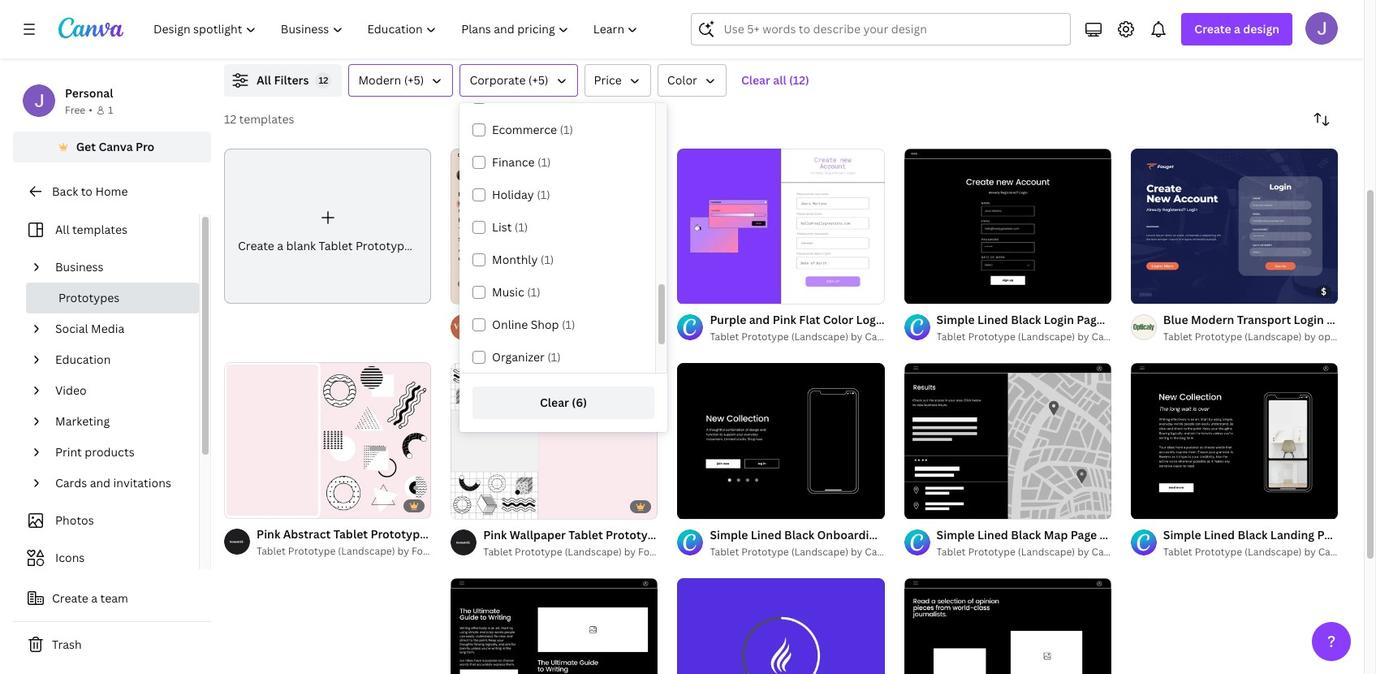 Task type: vqa. For each thing, say whether or not it's contained in the screenshot.
TABLET PROTOTYPE (LANDSCAPE) BY CANVA CREATIVE STUDIO link
yes



Task type: locate. For each thing, give the bounding box(es) containing it.
icons
[[55, 550, 85, 565]]

(+5)
[[404, 72, 424, 88], [529, 72, 549, 88]]

a for design
[[1234, 21, 1241, 37]]

1 (+5) from the left
[[404, 72, 424, 88]]

create inside dropdown button
[[1195, 21, 1232, 37]]

create a design button
[[1182, 13, 1293, 45]]

0 vertical spatial modern
[[358, 72, 401, 88]]

a left team
[[91, 590, 98, 606]]

black
[[1011, 312, 1041, 328], [1011, 527, 1041, 542]]

tablet prototype (landscape) by formatika studio link for abstract
[[257, 543, 491, 559]]

a left the design
[[1234, 21, 1241, 37]]

of inside 1 of 6 link
[[696, 285, 705, 297]]

tablet prototype templates image
[[992, 0, 1338, 45]]

wallpaper inside pink abstract tablet prototype wallpaper tablet prototype (landscape) by formatika studio
[[429, 526, 485, 541]]

2 simple from the top
[[937, 527, 975, 542]]

1 horizontal spatial formatika
[[638, 545, 685, 559]]

organizer (1)
[[492, 349, 561, 365]]

1 vertical spatial clear
[[540, 395, 569, 410]]

back
[[52, 184, 78, 199]]

create for create a blank tablet prototype (landscape)
[[238, 238, 274, 253]]

all down 'back'
[[55, 222, 69, 237]]

prototype inside tablet prototype (landscape) by canva creati link
[[1195, 545, 1243, 559]]

0 vertical spatial 12
[[319, 74, 328, 86]]

create
[[1195, 21, 1232, 37], [238, 238, 274, 253], [52, 590, 88, 606]]

tablet prototype (landscape) by formatika studio link
[[257, 543, 491, 559], [483, 544, 718, 560]]

12 filter options selected element
[[315, 72, 332, 89]]

simple lined black map page wireframe tablet ui prototype image
[[904, 363, 1112, 519]]

2 vertical spatial a
[[91, 590, 98, 606]]

trash
[[52, 637, 82, 652]]

0 horizontal spatial formatika
[[412, 544, 458, 558]]

clear inside "button"
[[741, 72, 771, 88]]

1 of 3 link
[[1131, 149, 1338, 304]]

tablet prototype (landscape) by formatika studio link for wallpaper
[[483, 544, 718, 560]]

2 tablet prototype (landscape) by canva creative studio from the top
[[710, 545, 969, 559]]

2 black from the top
[[1011, 527, 1041, 542]]

modern down top level navigation element
[[358, 72, 401, 88]]

black inside simple lined black map page wireframe tablet ui prototype tablet prototype (landscape) by canva creative studio
[[1011, 527, 1041, 542]]

simple
[[937, 312, 975, 328], [937, 527, 975, 542]]

(1) for ecommerce (1)
[[560, 122, 573, 137]]

music (1)
[[492, 284, 541, 300]]

of left 3
[[1149, 285, 1158, 297]]

1 simple from the top
[[937, 312, 975, 328]]

lined left map
[[978, 527, 1009, 542]]

0 vertical spatial templates
[[239, 111, 294, 127]]

0 vertical spatial ui
[[1204, 312, 1216, 328]]

1 of from the left
[[696, 285, 705, 297]]

0 horizontal spatial of
[[696, 285, 705, 297]]

all left filters
[[257, 72, 271, 88]]

12 templates
[[224, 111, 294, 127]]

black left map
[[1011, 527, 1041, 542]]

(1) right the ecommerce
[[560, 122, 573, 137]]

creative inside simple lined black login page wireframe tablet ui prototype tablet prototype (landscape) by canva creative studio
[[1123, 330, 1163, 344]]

modern inside button
[[358, 72, 401, 88]]

simple lined black article page wireframe tablet ui prototype image
[[904, 578, 1112, 674]]

(+5) down top level navigation element
[[404, 72, 424, 88]]

wireframe right map
[[1100, 527, 1158, 542]]

(1) right list
[[515, 219, 528, 235]]

monthly
[[492, 252, 538, 267]]

(+5) for modern (+5)
[[404, 72, 424, 88]]

lined for login
[[978, 312, 1009, 328]]

all for all filters
[[257, 72, 271, 88]]

pastel orange modern minimalist product tablet prototype tablet prototype (landscape) by vicky design
[[483, 312, 810, 344]]

1 right •
[[108, 103, 113, 117]]

0 horizontal spatial modern
[[358, 72, 401, 88]]

(landscape)
[[414, 238, 480, 253], [565, 330, 622, 344], [791, 330, 849, 344], [1018, 330, 1075, 344], [1245, 330, 1302, 344], [338, 544, 395, 558], [565, 545, 622, 559], [791, 545, 849, 559], [1018, 545, 1075, 559], [1245, 545, 1302, 559]]

page inside simple lined black map page wireframe tablet ui prototype tablet prototype (landscape) by canva creative studio
[[1071, 527, 1097, 542]]

1 horizontal spatial clear
[[741, 72, 771, 88]]

1 horizontal spatial of
[[1149, 285, 1158, 297]]

2 vertical spatial create
[[52, 590, 88, 606]]

0 vertical spatial lined
[[978, 312, 1009, 328]]

lined left login
[[978, 312, 1009, 328]]

0 vertical spatial simple
[[937, 312, 975, 328]]

0 horizontal spatial a
[[91, 590, 98, 606]]

(1) for monthly (1)
[[541, 252, 554, 267]]

1 horizontal spatial modern
[[563, 312, 606, 328]]

0 horizontal spatial wallpaper
[[429, 526, 485, 541]]

(1) for finance (1)
[[538, 154, 551, 170]]

corporate (+5) button
[[460, 64, 578, 97]]

2 horizontal spatial create
[[1195, 21, 1232, 37]]

music
[[492, 284, 524, 300]]

create down icons
[[52, 590, 88, 606]]

all filters
[[257, 72, 309, 88]]

formatika inside pink abstract tablet prototype wallpaper tablet prototype (landscape) by formatika studio
[[412, 544, 458, 558]]

price button
[[584, 64, 651, 97]]

back to home link
[[13, 175, 211, 208]]

modern up tablet prototype (landscape) by vicky design "link"
[[563, 312, 606, 328]]

holiday (1)
[[492, 187, 550, 202]]

page inside simple lined black login page wireframe tablet ui prototype tablet prototype (landscape) by canva creative studio
[[1077, 312, 1103, 328]]

0 horizontal spatial create
[[52, 590, 88, 606]]

list
[[492, 219, 512, 235]]

1 of 6 link
[[678, 149, 885, 304]]

1 horizontal spatial all
[[257, 72, 271, 88]]

blank
[[286, 238, 316, 253]]

None search field
[[691, 13, 1071, 45]]

(landscape) inside pastel orange modern minimalist product tablet prototype tablet prototype (landscape) by vicky design
[[565, 330, 622, 344]]

0 vertical spatial page
[[1077, 312, 1103, 328]]

business
[[55, 259, 104, 274]]

2 of from the left
[[1149, 285, 1158, 297]]

pink inside 'pink wallpaper tablet prototype tablet prototype (landscape) by formatika studio'
[[483, 527, 507, 542]]

(1) right car
[[514, 89, 527, 105]]

pink wallpaper tablet prototype link
[[483, 526, 662, 544]]

1 inside 1 of 6 link
[[689, 285, 694, 297]]

ui
[[1204, 312, 1216, 328], [1198, 527, 1210, 542]]

1 vertical spatial all
[[55, 222, 69, 237]]

create left the design
[[1195, 21, 1232, 37]]

(1) right holiday
[[537, 187, 550, 202]]

1 horizontal spatial pink
[[483, 527, 507, 542]]

1 horizontal spatial create
[[238, 238, 274, 253]]

1 black from the top
[[1011, 312, 1041, 328]]

ui for simple lined black map page wireframe tablet ui prototype
[[1198, 527, 1210, 542]]

create left blank
[[238, 238, 274, 253]]

page right map
[[1071, 527, 1097, 542]]

1 of 3
[[1142, 285, 1166, 297]]

1 horizontal spatial wallpaper
[[510, 527, 566, 542]]

car
[[492, 89, 511, 105]]

pink
[[257, 526, 280, 541], [483, 527, 507, 542]]

car (1)
[[492, 89, 527, 105]]

2 lined from the top
[[978, 527, 1009, 542]]

abstract
[[283, 526, 331, 541]]

0 horizontal spatial (+5)
[[404, 72, 424, 88]]

1 horizontal spatial 12
[[319, 74, 328, 86]]

design
[[1244, 21, 1280, 37]]

1
[[108, 103, 113, 117], [689, 285, 694, 297], [1142, 285, 1147, 297]]

online
[[492, 317, 528, 332]]

1 lined from the top
[[978, 312, 1009, 328]]

creative inside simple lined black map page wireframe tablet ui prototype tablet prototype (landscape) by canva creative studio
[[1123, 545, 1163, 559]]

templates for 12 templates
[[239, 111, 294, 127]]

0 vertical spatial create
[[1195, 21, 1232, 37]]

create a team button
[[13, 582, 211, 615]]

1 horizontal spatial a
[[277, 238, 284, 253]]

map
[[1044, 527, 1068, 542]]

0 vertical spatial wireframe
[[1106, 312, 1164, 328]]

1 inside 1 of 3 link
[[1142, 285, 1147, 297]]

a
[[1234, 21, 1241, 37], [277, 238, 284, 253], [91, 590, 98, 606]]

templates down 'back to home'
[[72, 222, 127, 237]]

page for map
[[1071, 527, 1097, 542]]

clear left all
[[741, 72, 771, 88]]

color button
[[658, 64, 727, 97]]

1 tablet prototype (landscape) by canva creative studio from the top
[[710, 330, 969, 344]]

of left 6 on the right top of page
[[696, 285, 705, 297]]

0 horizontal spatial templates
[[72, 222, 127, 237]]

0 vertical spatial tablet prototype (landscape) by canva creative studio
[[710, 330, 969, 344]]

lined
[[978, 312, 1009, 328], [978, 527, 1009, 542]]

simple inside simple lined black map page wireframe tablet ui prototype tablet prototype (landscape) by canva creative studio
[[937, 527, 975, 542]]

Sort by button
[[1306, 103, 1338, 136]]

1 vertical spatial tablet prototype (landscape) by canva creative studio
[[710, 545, 969, 559]]

clear inside button
[[540, 395, 569, 410]]

1 horizontal spatial (+5)
[[529, 72, 549, 88]]

modern inside pastel orange modern minimalist product tablet prototype tablet prototype (landscape) by vicky design
[[563, 312, 606, 328]]

0 vertical spatial a
[[1234, 21, 1241, 37]]

purple and pink flat color login page simple tablet ui prototype image
[[678, 149, 885, 304]]

create inside button
[[52, 590, 88, 606]]

12 for 12 templates
[[224, 111, 236, 127]]

1 vertical spatial create
[[238, 238, 274, 253]]

2 (+5) from the left
[[529, 72, 549, 88]]

tablet prototype (landscape) by canva creative studio
[[710, 330, 969, 344], [710, 545, 969, 559]]

(landscape) inside simple lined black map page wireframe tablet ui prototype tablet prototype (landscape) by canva creative studio
[[1018, 545, 1075, 559]]

ui up tablet prototype (landscape) by canva creati
[[1198, 527, 1210, 542]]

pink for pink wallpaper tablet prototype
[[483, 527, 507, 542]]

(1) right music
[[527, 284, 541, 300]]

pink wallpaper tablet prototype image
[[451, 363, 658, 519]]

0 horizontal spatial clear
[[540, 395, 569, 410]]

wireframe down 1 of 3
[[1106, 312, 1164, 328]]

2 horizontal spatial 1
[[1142, 285, 1147, 297]]

black left login
[[1011, 312, 1041, 328]]

to
[[81, 184, 93, 199]]

1 vertical spatial ui
[[1198, 527, 1210, 542]]

(+5) for corporate (+5)
[[529, 72, 549, 88]]

1 horizontal spatial templates
[[239, 111, 294, 127]]

1 vertical spatial 12
[[224, 111, 236, 127]]

pink inside pink abstract tablet prototype wallpaper tablet prototype (landscape) by formatika studio
[[257, 526, 280, 541]]

create a blank tablet prototype (landscape) element
[[224, 149, 480, 304]]

12
[[319, 74, 328, 86], [224, 111, 236, 127]]

tablet prototype (landscape) by canva creative studio link
[[710, 329, 969, 345], [937, 329, 1196, 345], [710, 544, 969, 560], [937, 544, 1196, 560]]

lined inside simple lined black login page wireframe tablet ui prototype tablet prototype (landscape) by canva creative studio
[[978, 312, 1009, 328]]

ui up the tablet prototype (landscape) by opticaly
[[1204, 312, 1216, 328]]

canva inside button
[[99, 139, 133, 154]]

clear (6)
[[540, 395, 587, 410]]

design
[[666, 330, 697, 344]]

photos link
[[23, 505, 189, 536]]

a inside dropdown button
[[1234, 21, 1241, 37]]

create for create a team
[[52, 590, 88, 606]]

and
[[90, 475, 111, 490]]

1 vertical spatial page
[[1071, 527, 1097, 542]]

simple lined black login page wireframe tablet ui prototype image
[[904, 149, 1112, 304]]

simple lined black map page wireframe tablet ui prototype link
[[937, 526, 1268, 544]]

clear for clear (6)
[[540, 395, 569, 410]]

(1) right "finance"
[[538, 154, 551, 170]]

lined inside simple lined black map page wireframe tablet ui prototype tablet prototype (landscape) by canva creative studio
[[978, 527, 1009, 542]]

clear left (6)
[[540, 395, 569, 410]]

0 horizontal spatial all
[[55, 222, 69, 237]]

page right login
[[1077, 312, 1103, 328]]

1 vertical spatial lined
[[978, 527, 1009, 542]]

1 vertical spatial black
[[1011, 527, 1041, 542]]

by
[[624, 330, 636, 344], [851, 330, 863, 344], [1078, 330, 1089, 344], [1304, 330, 1316, 344], [398, 544, 409, 558], [624, 545, 636, 559], [851, 545, 863, 559], [1078, 545, 1089, 559], [1304, 545, 1316, 559]]

1 for 1 of 3
[[1142, 285, 1147, 297]]

formatika
[[412, 544, 458, 558], [638, 545, 685, 559]]

of inside 1 of 3 link
[[1149, 285, 1158, 297]]

studio inside pink abstract tablet prototype wallpaper tablet prototype (landscape) by formatika studio
[[461, 544, 491, 558]]

(1) right monthly
[[541, 252, 554, 267]]

a inside button
[[91, 590, 98, 606]]

1 horizontal spatial 1
[[689, 285, 694, 297]]

ui inside simple lined black login page wireframe tablet ui prototype tablet prototype (landscape) by canva creative studio
[[1204, 312, 1216, 328]]

tablet prototype (landscape) by opticaly
[[1164, 330, 1357, 344]]

wireframe inside simple lined black map page wireframe tablet ui prototype tablet prototype (landscape) by canva creative studio
[[1100, 527, 1158, 542]]

opticaly
[[1319, 330, 1357, 344]]

a left blank
[[277, 238, 284, 253]]

0 horizontal spatial pink
[[257, 526, 280, 541]]

1 left 6 on the right top of page
[[689, 285, 694, 297]]

icons link
[[23, 542, 189, 573]]

templates down all filters
[[239, 111, 294, 127]]

simple lined black blog landing page wireframe tablet ui prototype image
[[451, 578, 658, 674]]

1 vertical spatial wireframe
[[1100, 527, 1158, 542]]

1 of 6
[[689, 285, 713, 297]]

(+5) right corporate
[[529, 72, 549, 88]]

organizer
[[492, 349, 545, 365]]

$
[[1321, 285, 1327, 298]]

(1) for music (1)
[[527, 284, 541, 300]]

simple lined black login page wireframe tablet ui prototype tablet prototype (landscape) by canva creative studio
[[937, 312, 1275, 344]]

(1) down shop
[[548, 349, 561, 365]]

tablet prototype (landscape) by canva creati
[[1164, 545, 1376, 559]]

(landscape) inside tablet prototype (landscape) by canva creati link
[[1245, 545, 1302, 559]]

0 horizontal spatial 12
[[224, 111, 236, 127]]

1 vertical spatial simple
[[937, 527, 975, 542]]

tablet
[[319, 238, 353, 253], [717, 312, 751, 328], [1166, 312, 1201, 328], [483, 330, 513, 344], [710, 330, 739, 344], [937, 330, 966, 344], [1164, 330, 1193, 344], [333, 526, 368, 541], [569, 527, 603, 542], [1160, 527, 1195, 542], [257, 544, 286, 558], [483, 545, 513, 559], [710, 545, 739, 559], [937, 545, 966, 559], [1164, 545, 1193, 559]]

0 horizontal spatial 1
[[108, 103, 113, 117]]

1 vertical spatial a
[[277, 238, 284, 253]]

0 vertical spatial all
[[257, 72, 271, 88]]

simple for simple lined black map page wireframe tablet ui prototype
[[937, 527, 975, 542]]

0 vertical spatial black
[[1011, 312, 1041, 328]]

0 vertical spatial clear
[[741, 72, 771, 88]]

black inside simple lined black login page wireframe tablet ui prototype tablet prototype (landscape) by canva creative studio
[[1011, 312, 1041, 328]]

2 horizontal spatial a
[[1234, 21, 1241, 37]]

ui inside simple lined black map page wireframe tablet ui prototype tablet prototype (landscape) by canva creative studio
[[1198, 527, 1210, 542]]

wireframe inside simple lined black login page wireframe tablet ui prototype tablet prototype (landscape) by canva creative studio
[[1106, 312, 1164, 328]]

1 vertical spatial modern
[[563, 312, 606, 328]]

finance
[[492, 154, 535, 170]]

blue corporate landing page tablet prototype image
[[678, 578, 885, 674]]

black for map
[[1011, 527, 1041, 542]]

simple inside simple lined black login page wireframe tablet ui prototype tablet prototype (landscape) by canva creative studio
[[937, 312, 975, 328]]

1 vertical spatial templates
[[72, 222, 127, 237]]

1 left 3
[[1142, 285, 1147, 297]]

modern
[[358, 72, 401, 88], [563, 312, 606, 328]]

cards
[[55, 475, 87, 490]]

all
[[257, 72, 271, 88], [55, 222, 69, 237]]

(1) for car (1)
[[514, 89, 527, 105]]

back to home
[[52, 184, 128, 199]]



Task type: describe. For each thing, give the bounding box(es) containing it.
creati
[[1350, 545, 1376, 559]]

team
[[100, 590, 128, 606]]

simple lined black map page wireframe tablet ui prototype tablet prototype (landscape) by canva creative studio
[[937, 527, 1268, 559]]

social media
[[55, 321, 125, 336]]

of for tablet prototype (landscape) by canva creative studio
[[696, 285, 705, 297]]

minimalist
[[609, 312, 667, 328]]

6
[[707, 285, 713, 297]]

pink for pink abstract tablet prototype wallpaper
[[257, 526, 280, 541]]

(6)
[[572, 395, 587, 410]]

filters
[[274, 72, 309, 88]]

(1) for list (1)
[[515, 219, 528, 235]]

pastel
[[483, 312, 517, 328]]

create a blank tablet prototype (landscape) link
[[224, 149, 480, 304]]

(1) right shop
[[562, 317, 575, 332]]

modern (+5) button
[[349, 64, 453, 97]]

(landscape) inside tablet prototype (landscape) by opticaly link
[[1245, 330, 1302, 344]]

by inside simple lined black login page wireframe tablet ui prototype tablet prototype (landscape) by canva creative studio
[[1078, 330, 1089, 344]]

studio inside simple lined black login page wireframe tablet ui prototype tablet prototype (landscape) by canva creative studio
[[1165, 330, 1196, 344]]

page for login
[[1077, 312, 1103, 328]]

black for login
[[1011, 312, 1041, 328]]

marketing link
[[49, 406, 189, 437]]

online shop (1)
[[492, 317, 575, 332]]

list (1)
[[492, 219, 528, 235]]

create a team
[[52, 590, 128, 606]]

canva inside simple lined black map page wireframe tablet ui prototype tablet prototype (landscape) by canva creative studio
[[1092, 545, 1121, 559]]

1 for 1
[[108, 103, 113, 117]]

get canva pro button
[[13, 132, 211, 162]]

simple lined black landing page wireframe tablet ui prototype image
[[1131, 363, 1338, 519]]

photos
[[55, 512, 94, 528]]

ecommerce
[[492, 122, 557, 137]]

by inside 'pink wallpaper tablet prototype tablet prototype (landscape) by formatika studio'
[[624, 545, 636, 559]]

print products
[[55, 444, 135, 460]]

(1) for holiday (1)
[[537, 187, 550, 202]]

social media link
[[49, 313, 189, 344]]

free
[[65, 103, 85, 117]]

(12)
[[789, 72, 810, 88]]

social
[[55, 321, 88, 336]]

create for create a design
[[1195, 21, 1232, 37]]

ecommerce (1)
[[492, 122, 573, 137]]

login
[[1044, 312, 1074, 328]]

education link
[[49, 344, 189, 375]]

monthly (1)
[[492, 252, 554, 267]]

(landscape) inside 'pink wallpaper tablet prototype tablet prototype (landscape) by formatika studio'
[[565, 545, 622, 559]]

finance (1)
[[492, 154, 551, 170]]

pink abstract tablet prototype wallpaper image
[[224, 363, 431, 518]]

clear for clear all (12)
[[741, 72, 771, 88]]

shop
[[531, 317, 559, 332]]

of for tablet prototype (landscape) by opticaly
[[1149, 285, 1158, 297]]

tablet prototype (landscape) by canva creati link
[[1164, 544, 1376, 560]]

pink wallpaper tablet prototype tablet prototype (landscape) by formatika studio
[[483, 527, 718, 559]]

wireframe for login
[[1106, 312, 1164, 328]]

top level navigation element
[[143, 13, 652, 45]]

get canva pro
[[76, 139, 155, 154]]

color
[[667, 72, 697, 88]]

tablet prototype (landscape) by vicky design link
[[483, 329, 697, 345]]

product
[[669, 312, 714, 328]]

Search search field
[[724, 14, 1061, 45]]

(landscape) inside pink abstract tablet prototype wallpaper tablet prototype (landscape) by formatika studio
[[338, 544, 395, 558]]

a for blank
[[277, 238, 284, 253]]

clear (6) button
[[473, 387, 655, 419]]

studio inside 'pink wallpaper tablet prototype tablet prototype (landscape) by formatika studio'
[[687, 545, 718, 559]]

prototype inside create a blank tablet prototype (landscape) element
[[356, 238, 411, 253]]

•
[[89, 103, 93, 117]]

by inside pastel orange modern minimalist product tablet prototype tablet prototype (landscape) by vicky design
[[624, 330, 636, 344]]

12 for 12
[[319, 74, 328, 86]]

home
[[95, 184, 128, 199]]

all
[[773, 72, 787, 88]]

trash link
[[13, 629, 211, 661]]

1 for 1 of 6
[[689, 285, 694, 297]]

cards and invitations link
[[49, 468, 189, 499]]

business link
[[49, 252, 189, 283]]

(1) for organizer (1)
[[548, 349, 561, 365]]

blue modern transport login page wireframe tablet ui prototype image
[[1131, 149, 1338, 304]]

all templates
[[55, 222, 127, 237]]

free •
[[65, 103, 93, 117]]

simple lined black onboarding page wireframe tablet ui prototype image
[[678, 363, 885, 519]]

corporate (+5)
[[470, 72, 549, 88]]

price
[[594, 72, 622, 88]]

lined for map
[[978, 527, 1009, 542]]

ui for simple lined black login page wireframe tablet ui prototype
[[1204, 312, 1216, 328]]

media
[[91, 321, 125, 336]]

jacob simon image
[[1306, 12, 1338, 45]]

(landscape) inside simple lined black login page wireframe tablet ui prototype tablet prototype (landscape) by canva creative studio
[[1018, 330, 1075, 344]]

products
[[85, 444, 135, 460]]

canva inside simple lined black login page wireframe tablet ui prototype tablet prototype (landscape) by canva creative studio
[[1092, 330, 1121, 344]]

wallpaper inside 'pink wallpaper tablet prototype tablet prototype (landscape) by formatika studio'
[[510, 527, 566, 542]]

corporate
[[470, 72, 526, 88]]

by inside simple lined black map page wireframe tablet ui prototype tablet prototype (landscape) by canva creative studio
[[1078, 545, 1089, 559]]

clear all (12)
[[741, 72, 810, 88]]

pastel orange modern minimalist product tablet prototype link
[[483, 311, 810, 329]]

pink abstract tablet prototype wallpaper link
[[257, 525, 485, 543]]

all for all templates
[[55, 222, 69, 237]]

modern (+5)
[[358, 72, 424, 88]]

wireframe for map
[[1100, 527, 1158, 542]]

prototypes
[[58, 290, 120, 305]]

all templates link
[[23, 214, 189, 245]]

create a design
[[1195, 21, 1280, 37]]

(landscape) inside create a blank tablet prototype (landscape) element
[[414, 238, 480, 253]]

a for team
[[91, 590, 98, 606]]

video link
[[49, 375, 189, 406]]

vicky
[[638, 330, 663, 344]]

video
[[55, 382, 87, 398]]

holiday
[[492, 187, 534, 202]]

cards and invitations
[[55, 475, 171, 490]]

by inside pink abstract tablet prototype wallpaper tablet prototype (landscape) by formatika studio
[[398, 544, 409, 558]]

tablet prototype (landscape) by opticaly link
[[1164, 329, 1357, 345]]

formatika inside 'pink wallpaper tablet prototype tablet prototype (landscape) by formatika studio'
[[638, 545, 685, 559]]

create a blank tablet prototype (landscape)
[[238, 238, 480, 253]]

marketing
[[55, 413, 110, 429]]

templates for all templates
[[72, 222, 127, 237]]

get
[[76, 139, 96, 154]]

pink abstract tablet prototype wallpaper tablet prototype (landscape) by formatika studio
[[257, 526, 491, 558]]

print products link
[[49, 437, 189, 468]]

prototype inside tablet prototype (landscape) by opticaly link
[[1195, 330, 1243, 344]]

pastel orange modern minimalist product tablet prototype image
[[451, 149, 658, 304]]

studio inside simple lined black map page wireframe tablet ui prototype tablet prototype (landscape) by canva creative studio
[[1165, 545, 1196, 559]]

simple lined black login page wireframe tablet ui prototype link
[[937, 311, 1275, 329]]

simple for simple lined black login page wireframe tablet ui prototype
[[937, 312, 975, 328]]



